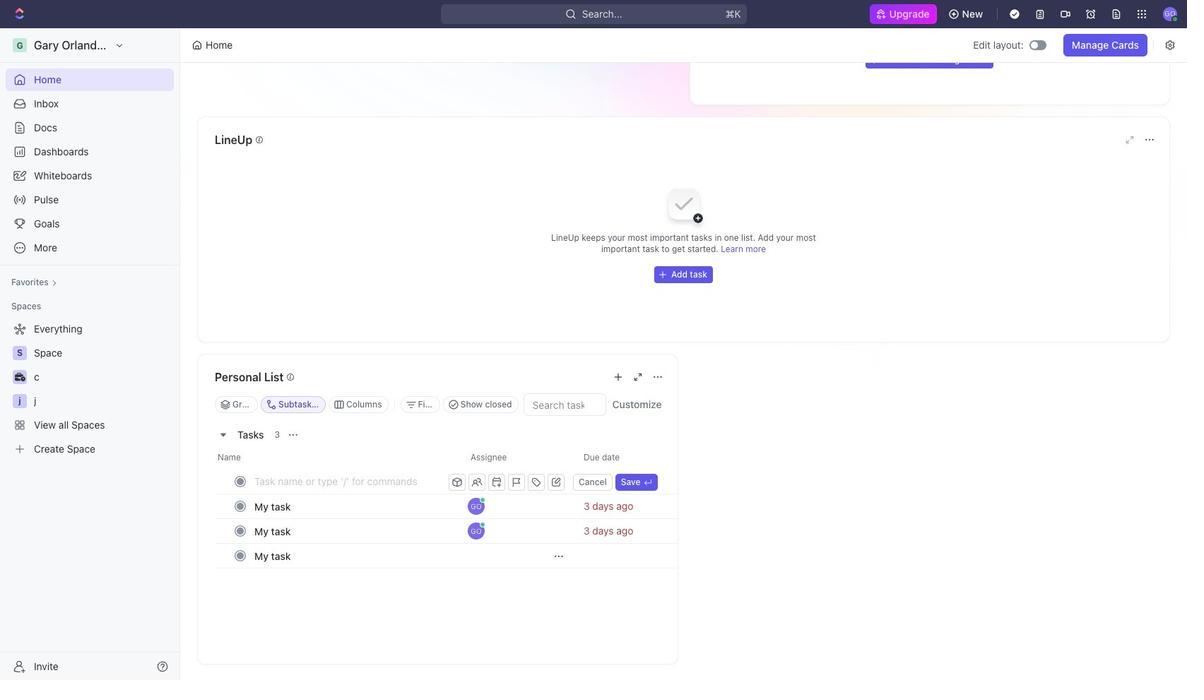 Task type: locate. For each thing, give the bounding box(es) containing it.
Task name or type '/' for commands text field
[[255, 470, 446, 493]]

gary orlando's workspace, , element
[[13, 38, 27, 52]]

tree
[[6, 318, 174, 461]]

sidebar navigation
[[0, 28, 183, 681]]

business time image
[[14, 373, 25, 382]]

Search tasks... text field
[[524, 395, 606, 416]]



Task type: vqa. For each thing, say whether or not it's contained in the screenshot.
ClickUp inside Settings 'element'
no



Task type: describe. For each thing, give the bounding box(es) containing it.
j, , element
[[13, 395, 27, 409]]

tree inside sidebar navigation
[[6, 318, 174, 461]]

space, , element
[[13, 346, 27, 361]]



